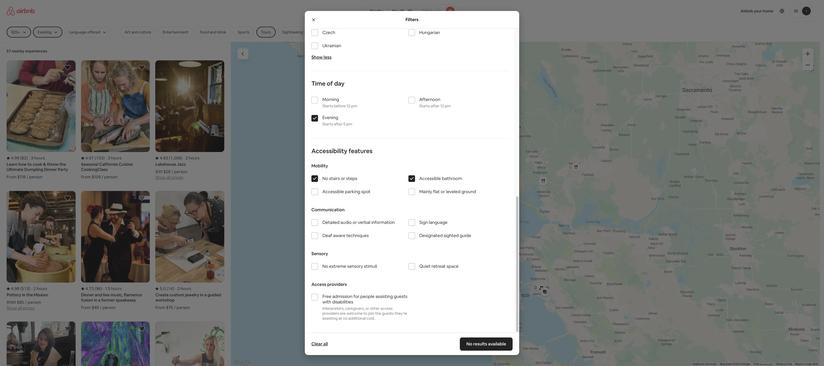 Task type: describe. For each thing, give the bounding box(es) containing it.
workshop
[[155, 298, 175, 303]]

from inside create custom jewelry in a guided workshop from $75 / person
[[155, 306, 165, 311]]

seasonal california cuisine cookingclass group
[[81, 61, 150, 180]]

keyboard shortcuts button
[[693, 363, 717, 367]]

in inside pottery in the mission $100 $80 / person show all prices
[[22, 293, 26, 298]]

map
[[720, 363, 726, 366]]

people
[[360, 294, 375, 300]]

zoom out image
[[806, 63, 810, 67]]

shortcuts
[[705, 363, 717, 366]]

tours
[[261, 30, 271, 35]]

map data ©2023 google
[[720, 363, 750, 366]]

· 3 hours for to
[[29, 156, 45, 161]]

4.73 out of 5 average rating,  96 reviews image
[[81, 287, 102, 292]]

and for culture
[[131, 30, 138, 35]]

5 inside button
[[754, 363, 755, 366]]

&
[[43, 162, 46, 167]]

error
[[813, 363, 819, 366]]

evening
[[323, 115, 338, 121]]

data
[[726, 363, 732, 366]]

of for terms
[[785, 363, 787, 366]]

prices inside pottery in the mission $100 $80 / person show all prices
[[23, 306, 34, 311]]

show inside lakehouse jazz $35 $28 / person show all prices
[[155, 175, 166, 180]]

no for no results available
[[467, 342, 472, 348]]

report
[[796, 363, 804, 366]]

Nature and outdoors button
[[337, 27, 383, 38]]

stimuli
[[364, 264, 377, 270]]

or for verbal
[[353, 220, 357, 226]]

to inside learn how to cook & throw the ultimate dumpling dinner party from $118 / person
[[27, 162, 32, 167]]

ultimate
[[7, 167, 23, 172]]

/ inside lakehouse jazz $35 $28 / person show all prices
[[172, 169, 173, 175]]

create custom jewelry in a guided workshop from $75 / person
[[155, 293, 221, 311]]

/ inside "seasonal california cuisine cookingclass from $109 / person"
[[102, 175, 103, 180]]

entertainment
[[163, 30, 188, 35]]

or for steps
[[341, 176, 345, 182]]

keyboard shortcuts
[[693, 363, 717, 366]]

steps
[[346, 176, 357, 182]]

12 for afternoon
[[440, 104, 444, 109]]

mission
[[34, 293, 48, 298]]

4.99 (82)
[[11, 156, 28, 161]]

Tours button
[[256, 27, 276, 38]]

food and drink
[[200, 30, 226, 35]]

retreat
[[432, 264, 446, 270]]

person inside learn how to cook & throw the ultimate dumpling dinner party from $118 / person
[[29, 175, 42, 180]]

filters dialog
[[305, 0, 519, 356]]

1 vertical spatial assisting
[[323, 317, 338, 321]]

add to wishlist image for 4.83 (1,568)
[[213, 64, 220, 71]]

Sightseeing button
[[278, 27, 308, 38]]

show inside pottery in the mission $100 $80 / person show all prices
[[7, 306, 17, 311]]

report a map error
[[796, 363, 819, 366]]

other
[[370, 307, 380, 312]]

starts for afternoon
[[419, 104, 430, 109]]

show less button
[[312, 54, 332, 60]]

sensory
[[347, 264, 363, 270]]

/ inside pottery in the mission $100 $80 / person show all prices
[[25, 300, 27, 306]]

3 for 4.97 (153)
[[108, 156, 110, 161]]

guide
[[460, 233, 471, 239]]

cook
[[33, 162, 42, 167]]

google map
showing 24 experiences. region
[[231, 42, 820, 367]]

hours for california
[[111, 156, 122, 161]]

4.73 (96)
[[85, 287, 102, 292]]

techniques
[[346, 233, 369, 239]]

pm for afternoon
[[445, 104, 451, 109]]

$109
[[92, 175, 101, 180]]

· for 4.98 (513)
[[31, 287, 32, 292]]

cookingclass
[[81, 167, 108, 172]]

language
[[429, 220, 448, 226]]

$100
[[7, 300, 16, 306]]

time of day
[[312, 80, 345, 87]]

4.98 (513)
[[11, 287, 30, 292]]

5.0
[[160, 287, 166, 292]]

add
[[421, 9, 429, 13]]

interpreters,
[[323, 307, 345, 312]]

Sports button
[[233, 27, 254, 38]]

with
[[323, 300, 331, 306]]

1 horizontal spatial assisting
[[376, 294, 393, 300]]

12 for morning
[[347, 104, 351, 109]]

detailed audio or verbal information
[[323, 220, 395, 226]]

zoom in image
[[806, 52, 810, 56]]

hours for jazz
[[189, 156, 200, 161]]

before
[[334, 104, 346, 109]]

nov 15 – 30
[[392, 9, 412, 13]]

drink
[[217, 30, 226, 35]]

pottery in the mission group
[[7, 191, 76, 311]]

30
[[408, 9, 412, 13]]

· for 4.97 (153)
[[106, 156, 107, 161]]

create custom jewelry in a guided workshop group
[[155, 191, 224, 311]]

filters
[[406, 17, 419, 22]]

show inside the filters dialog
[[312, 54, 323, 60]]

morning
[[323, 97, 339, 103]]

add guests button
[[417, 4, 457, 18]]

custom
[[170, 293, 184, 298]]

the inside pottery in the mission $100 $80 / person show all prices
[[26, 293, 33, 298]]

person inside lakehouse jazz $35 $28 / person show all prices
[[174, 169, 187, 175]]

57 nearby experiences
[[7, 49, 47, 54]]

$80
[[17, 300, 24, 306]]

no stairs or steps
[[323, 176, 357, 182]]

former
[[101, 298, 115, 303]]

dinner inside dinner and live music, flamenco fusion in a former speakeasy from $49 / person
[[81, 293, 94, 298]]

$49
[[92, 306, 99, 311]]

$35
[[155, 169, 163, 175]]

jewelry
[[185, 293, 199, 298]]

$28
[[163, 169, 171, 175]]

jazz
[[177, 162, 186, 167]]

dinner inside learn how to cook & throw the ultimate dumpling dinner party from $118 / person
[[44, 167, 57, 172]]

map
[[807, 363, 812, 366]]

of for time
[[327, 80, 333, 87]]

ground
[[462, 189, 476, 195]]

or inside free admission for people assisting guests with disabilities interpreters, caregivers, or other access providers are welcome to join the guests they're assisting at no additional cost.
[[366, 307, 369, 312]]

4.97 out of 5 average rating,  153 reviews image
[[81, 156, 105, 161]]

terms of use link
[[776, 363, 792, 366]]

(96)
[[95, 287, 102, 292]]

4.97
[[85, 156, 94, 161]]

hours for and
[[111, 287, 122, 292]]

· 2 hours for in
[[31, 287, 47, 292]]

4.83 (1,568)
[[160, 156, 183, 161]]

afternoon
[[419, 97, 440, 103]]

communication
[[312, 207, 345, 213]]

parking
[[345, 189, 360, 195]]

admission
[[332, 294, 353, 300]]

stairs
[[329, 176, 340, 182]]

spot
[[361, 189, 371, 195]]

features
[[349, 147, 373, 155]]

learn how to cook & throw the ultimate dumpling dinner party from $118 / person
[[7, 162, 68, 180]]

sign
[[419, 220, 428, 226]]

from inside learn how to cook & throw the ultimate dumpling dinner party from $118 / person
[[7, 175, 16, 180]]

to inside free admission for people assisting guests with disabilities interpreters, caregivers, or other access providers are welcome to join the guests they're assisting at no additional cost.
[[364, 312, 367, 317]]

15
[[400, 9, 404, 13]]

4.98
[[11, 287, 19, 292]]

person inside "seasonal california cuisine cookingclass from $109 / person"
[[104, 175, 118, 180]]

no for no stairs or steps
[[323, 176, 328, 182]]

lakehouse
[[155, 162, 176, 167]]

all inside button
[[323, 342, 328, 348]]

add to wishlist image for 4.73 (96)
[[139, 195, 145, 202]]

in inside dinner and live music, flamenco fusion in a former speakeasy from $49 / person
[[94, 298, 97, 303]]

accessibility
[[312, 147, 347, 155]]

day
[[334, 80, 345, 87]]

no for no extreme sensory stimuli
[[323, 264, 328, 270]]

keyboard
[[693, 363, 705, 366]]

sighted
[[444, 233, 459, 239]]

terms
[[776, 363, 784, 366]]



Task type: locate. For each thing, give the bounding box(es) containing it.
czech
[[323, 30, 335, 35]]

starts inside afternoon starts after 12 pm
[[419, 104, 430, 109]]

0 horizontal spatial of
[[327, 80, 333, 87]]

flat
[[433, 189, 440, 195]]

music,
[[110, 293, 123, 298]]

0 horizontal spatial 2
[[33, 287, 36, 292]]

1 vertical spatial accessible
[[323, 189, 344, 195]]

Entertainment button
[[158, 27, 193, 38]]

· 2 hours
[[184, 156, 200, 161], [31, 287, 47, 292], [175, 287, 191, 292]]

0 horizontal spatial to
[[27, 162, 32, 167]]

throw
[[47, 162, 59, 167]]

all inside lakehouse jazz $35 $28 / person show all prices
[[167, 175, 171, 180]]

and for live
[[95, 293, 102, 298]]

dinner
[[44, 167, 57, 172], [81, 293, 94, 298]]

a left guided at the bottom of the page
[[204, 293, 207, 298]]

add to wishlist image inside learn how to cook & throw the ultimate dumpling dinner party group
[[64, 64, 71, 71]]

· 2 hours inside pottery in the mission group
[[31, 287, 47, 292]]

0 vertical spatial dinner
[[44, 167, 57, 172]]

1.5
[[105, 287, 110, 292]]

· 2 hours inside create custom jewelry in a guided workshop group
[[175, 287, 191, 292]]

person down mission at the left bottom of page
[[28, 300, 41, 306]]

pm for evening
[[346, 122, 352, 127]]

show all prices button inside pottery in the mission group
[[7, 306, 34, 311]]

add to wishlist image for 2 hours
[[213, 195, 220, 202]]

space
[[447, 264, 459, 270]]

5 km button
[[752, 363, 774, 367]]

0 horizontal spatial after
[[334, 122, 343, 127]]

guests right add at top right
[[430, 9, 442, 13]]

2 3 from the left
[[108, 156, 110, 161]]

accessible for accessible bathroom
[[419, 176, 441, 182]]

show down $100
[[7, 306, 17, 311]]

/ inside dinner and live music, flamenco fusion in a former speakeasy from $49 / person
[[100, 306, 102, 311]]

food
[[200, 30, 209, 35]]

0 horizontal spatial and
[[95, 293, 102, 298]]

pm
[[351, 104, 357, 109], [445, 104, 451, 109], [346, 122, 352, 127]]

hours up music,
[[111, 287, 122, 292]]

and down the (96)
[[95, 293, 102, 298]]

1 horizontal spatial of
[[785, 363, 787, 366]]

all down $28
[[167, 175, 171, 180]]

0 horizontal spatial the
[[26, 293, 33, 298]]

1 horizontal spatial accessible
[[419, 176, 441, 182]]

prices
[[172, 175, 183, 180], [23, 306, 34, 311]]

assisting up access
[[376, 294, 393, 300]]

starts for morning
[[323, 104, 333, 109]]

prices down jazz
[[172, 175, 183, 180]]

after for afternoon
[[431, 104, 440, 109]]

2 horizontal spatial and
[[210, 30, 217, 35]]

/ inside learn how to cook & throw the ultimate dumpling dinner party from $118 / person
[[26, 175, 28, 180]]

art and culture
[[125, 30, 151, 35]]

· up jazz
[[184, 156, 185, 161]]

providers up admission
[[327, 282, 347, 288]]

· inside pottery in the mission group
[[31, 287, 32, 292]]

0 vertical spatial all
[[167, 175, 171, 180]]

5 down 'before'
[[344, 122, 346, 127]]

art
[[125, 30, 131, 35]]

1 horizontal spatial all
[[167, 175, 171, 180]]

person down california
[[104, 175, 118, 180]]

cuisine
[[119, 162, 133, 167]]

the down (513)
[[26, 293, 33, 298]]

Food and drink button
[[195, 27, 231, 38]]

from down workshop
[[155, 306, 165, 311]]

hours for custom
[[181, 287, 191, 292]]

1 vertical spatial prices
[[23, 306, 34, 311]]

lakehouse jazz $35 $28 / person show all prices
[[155, 162, 187, 180]]

1 vertical spatial add to wishlist image
[[213, 195, 220, 202]]

no left extreme at left bottom
[[323, 264, 328, 270]]

0 horizontal spatial in
[[22, 293, 26, 298]]

the right throw
[[59, 162, 66, 167]]

1 horizontal spatial prices
[[172, 175, 183, 180]]

Art and culture button
[[120, 27, 156, 38]]

guests left they're
[[382, 312, 394, 317]]

starts down evening
[[323, 122, 333, 127]]

1 vertical spatial show
[[155, 175, 166, 180]]

google
[[742, 363, 750, 366]]

1 vertical spatial providers
[[323, 312, 339, 317]]

3 for 4.99 (82)
[[31, 156, 33, 161]]

show all prices button inside the lakehouse jazz group
[[155, 175, 183, 180]]

· 2 hours for jazz
[[184, 156, 200, 161]]

prices down $80
[[23, 306, 34, 311]]

· for 4.73 (96)
[[103, 287, 104, 292]]

all
[[167, 175, 171, 180], [18, 306, 22, 311], [323, 342, 328, 348]]

(1,568)
[[169, 156, 183, 161]]

learn how to cook & throw the ultimate dumpling dinner party group
[[7, 61, 76, 180]]

2 horizontal spatial 2
[[186, 156, 188, 161]]

and for drink
[[210, 30, 217, 35]]

culture
[[139, 30, 151, 35]]

of inside the filters dialog
[[327, 80, 333, 87]]

2 up mission at the left bottom of page
[[33, 287, 36, 292]]

0 vertical spatial providers
[[327, 282, 347, 288]]

and left drink
[[210, 30, 217, 35]]

in inside create custom jewelry in a guided workshop from $75 / person
[[200, 293, 204, 298]]

none search field containing nearby
[[363, 4, 457, 18]]

accessible up mainly
[[419, 176, 441, 182]]

after inside 'evening starts after 5 pm'
[[334, 122, 343, 127]]

· 3 hours inside seasonal california cuisine cookingclass group
[[106, 156, 122, 161]]

0 horizontal spatial 12
[[347, 104, 351, 109]]

/ right $109
[[102, 175, 103, 180]]

2 vertical spatial no
[[467, 342, 472, 348]]

1 horizontal spatial 12
[[440, 104, 444, 109]]

hours for in
[[37, 287, 47, 292]]

hours inside learn how to cook & throw the ultimate dumpling dinner party group
[[34, 156, 45, 161]]

0 vertical spatial the
[[59, 162, 66, 167]]

hours up mission at the left bottom of page
[[37, 287, 47, 292]]

for
[[354, 294, 360, 300]]

providers inside free admission for people assisting guests with disabilities interpreters, caregivers, or other access providers are welcome to join the guests they're assisting at no additional cost.
[[323, 312, 339, 317]]

0 horizontal spatial · 3 hours
[[29, 156, 45, 161]]

join
[[368, 312, 375, 317]]

0 horizontal spatial all
[[18, 306, 22, 311]]

1 horizontal spatial dinner
[[81, 293, 94, 298]]

guests up they're
[[394, 294, 408, 300]]

2 · 3 hours from the left
[[106, 156, 122, 161]]

/ right $49 on the bottom of page
[[100, 306, 102, 311]]

1 vertical spatial guests
[[394, 294, 408, 300]]

/ inside create custom jewelry in a guided workshop from $75 / person
[[174, 306, 176, 311]]

starts
[[323, 104, 333, 109], [419, 104, 430, 109], [323, 122, 333, 127]]

from inside dinner and live music, flamenco fusion in a former speakeasy from $49 / person
[[81, 306, 91, 311]]

access
[[312, 282, 326, 288]]

person inside pottery in the mission $100 $80 / person show all prices
[[28, 300, 41, 306]]

1 vertical spatial no
[[323, 264, 328, 270]]

how
[[18, 162, 27, 167]]

a inside dinner and live music, flamenco fusion in a former speakeasy from $49 / person
[[98, 298, 100, 303]]

person inside create custom jewelry in a guided workshop from $75 / person
[[177, 306, 190, 311]]

2 for (14)
[[177, 287, 180, 292]]

cost.
[[367, 317, 376, 321]]

add guests
[[421, 9, 442, 13]]

1 horizontal spatial 5
[[754, 363, 755, 366]]

· 3 hours inside learn how to cook & throw the ultimate dumpling dinner party group
[[29, 156, 45, 161]]

a up $49 on the bottom of page
[[98, 298, 100, 303]]

2 vertical spatial the
[[375, 312, 381, 317]]

1 3 from the left
[[31, 156, 33, 161]]

1 horizontal spatial a
[[204, 293, 207, 298]]

disabilities
[[332, 300, 353, 306]]

dinner left party
[[44, 167, 57, 172]]

1 vertical spatial all
[[18, 306, 22, 311]]

1 horizontal spatial · 3 hours
[[106, 156, 122, 161]]

12 inside afternoon starts after 12 pm
[[440, 104, 444, 109]]

57
[[7, 49, 11, 54]]

in down (513)
[[22, 293, 26, 298]]

of left the day
[[327, 80, 333, 87]]

sign language
[[419, 220, 448, 226]]

the inside free admission for people assisting guests with disabilities interpreters, caregivers, or other access providers are welcome to join the guests they're assisting at no additional cost.
[[375, 312, 381, 317]]

/ right $80
[[25, 300, 27, 306]]

· inside dinner and live music, flamenco fusion in a former speakeasy group
[[103, 287, 104, 292]]

from left $109
[[81, 175, 91, 180]]

0 horizontal spatial 5
[[344, 122, 346, 127]]

· for 4.99 (82)
[[29, 156, 30, 161]]

0 vertical spatial 5
[[344, 122, 346, 127]]

0 horizontal spatial a
[[98, 298, 100, 303]]

2 vertical spatial show
[[7, 306, 17, 311]]

· left 1.5
[[103, 287, 104, 292]]

2 horizontal spatial in
[[200, 293, 204, 298]]

of left use
[[785, 363, 787, 366]]

of
[[327, 80, 333, 87], [785, 363, 787, 366]]

2 for (513)
[[33, 287, 36, 292]]

0 horizontal spatial show all prices button
[[7, 306, 34, 311]]

accessible down stairs
[[323, 189, 344, 195]]

hours up jewelry
[[181, 287, 191, 292]]

show all prices button down 'lakehouse'
[[155, 175, 183, 180]]

· inside seasonal california cuisine cookingclass group
[[106, 156, 107, 161]]

all inside pottery in the mission $100 $80 / person show all prices
[[18, 306, 22, 311]]

2 vertical spatial all
[[323, 342, 328, 348]]

4.98 out of 5 average rating,  513 reviews image
[[7, 287, 30, 292]]

seasonal
[[81, 162, 98, 167]]

quiet
[[419, 264, 431, 270]]

1 vertical spatial of
[[785, 363, 787, 366]]

after down the afternoon
[[431, 104, 440, 109]]

dinner and live music, flamenco fusion in a former speakeasy from $49 / person
[[81, 293, 142, 311]]

2 horizontal spatial the
[[375, 312, 381, 317]]

2 vertical spatial guests
[[382, 312, 394, 317]]

clear all
[[312, 342, 328, 348]]

all right clear
[[323, 342, 328, 348]]

sightseeing
[[282, 30, 303, 35]]

hours inside dinner and live music, flamenco fusion in a former speakeasy group
[[111, 287, 122, 292]]

no left results
[[467, 342, 472, 348]]

0 vertical spatial show
[[312, 54, 323, 60]]

1 horizontal spatial show all prices button
[[155, 175, 183, 180]]

add to wishlist image inside create custom jewelry in a guided workshop group
[[213, 195, 220, 202]]

1 vertical spatial dinner
[[81, 293, 94, 298]]

4.83 out of 5 average rating,  1,568 reviews image
[[155, 156, 183, 161]]

/ right $118
[[26, 175, 28, 180]]

or right stairs
[[341, 176, 345, 182]]

· inside learn how to cook & throw the ultimate dumpling dinner party group
[[29, 156, 30, 161]]

· 3 hours
[[29, 156, 45, 161], [106, 156, 122, 161]]

4.97 (153)
[[85, 156, 105, 161]]

person down dumpling
[[29, 175, 42, 180]]

0 vertical spatial no
[[323, 176, 328, 182]]

add to wishlist image
[[64, 64, 71, 71], [213, 195, 220, 202], [213, 326, 220, 333]]

profile element
[[464, 0, 814, 22]]

starts down "morning"
[[323, 104, 333, 109]]

deaf aware techniques
[[323, 233, 369, 239]]

learn
[[7, 162, 17, 167]]

to left join
[[364, 312, 367, 317]]

3 right "(82)"
[[31, 156, 33, 161]]

they're
[[395, 312, 407, 317]]

or left other
[[366, 307, 369, 312]]

2 inside create custom jewelry in a guided workshop group
[[177, 287, 180, 292]]

4.73
[[85, 287, 94, 292]]

no left stairs
[[323, 176, 328, 182]]

and
[[131, 30, 138, 35], [210, 30, 217, 35], [95, 293, 102, 298]]

in
[[22, 293, 26, 298], [200, 293, 204, 298], [94, 298, 97, 303]]

nov 15 – 30 button
[[388, 4, 417, 18]]

· 1.5 hours
[[103, 287, 122, 292]]

clear all button
[[309, 339, 331, 350]]

· right "(82)"
[[29, 156, 30, 161]]

terms of use
[[776, 363, 792, 366]]

add to wishlist image for 3 hours
[[64, 64, 71, 71]]

no results available link
[[460, 338, 513, 351]]

· 2 hours up jazz
[[184, 156, 200, 161]]

0 vertical spatial accessible
[[419, 176, 441, 182]]

3 inside seasonal california cuisine cookingclass group
[[108, 156, 110, 161]]

0 vertical spatial add to wishlist image
[[64, 64, 71, 71]]

12 inside morning starts before 12 pm
[[347, 104, 351, 109]]

assisting left at
[[323, 317, 338, 321]]

starts for evening
[[323, 122, 333, 127]]

hours inside pottery in the mission group
[[37, 287, 47, 292]]

1 horizontal spatial show
[[155, 175, 166, 180]]

12 right 'before'
[[347, 104, 351, 109]]

show all prices button for prices
[[155, 175, 183, 180]]

0 horizontal spatial show
[[7, 306, 17, 311]]

0 vertical spatial show all prices button
[[155, 175, 183, 180]]

the
[[59, 162, 66, 167], [26, 293, 33, 298], [375, 312, 381, 317]]

assisting
[[376, 294, 393, 300], [323, 317, 338, 321]]

2 horizontal spatial show
[[312, 54, 323, 60]]

/ right the $75
[[174, 306, 176, 311]]

1 vertical spatial 5
[[754, 363, 755, 366]]

/ right $28
[[172, 169, 173, 175]]

hours for how
[[34, 156, 45, 161]]

the inside learn how to cook & throw the ultimate dumpling dinner party from $118 / person
[[59, 162, 66, 167]]

2 inside the lakehouse jazz group
[[186, 156, 188, 161]]

· 3 hours up cook
[[29, 156, 45, 161]]

dinner and live music, flamenco fusion in a former speakeasy group
[[81, 191, 150, 311]]

1 horizontal spatial and
[[131, 30, 138, 35]]

or right audio
[[353, 220, 357, 226]]

from inside "seasonal california cuisine cookingclass from $109 / person"
[[81, 175, 91, 180]]

hours up cook
[[34, 156, 45, 161]]

0 vertical spatial assisting
[[376, 294, 393, 300]]

1 12 from the left
[[347, 104, 351, 109]]

5.0 out of 5 average rating,  14 reviews image
[[155, 287, 174, 292]]

4.99 out of 5 average rating,  82 reviews image
[[7, 156, 28, 161]]

0 horizontal spatial dinner
[[44, 167, 57, 172]]

designated
[[419, 233, 443, 239]]

live
[[103, 293, 110, 298]]

hours right (1,568)
[[189, 156, 200, 161]]

5 left km
[[754, 363, 755, 366]]

or for leveled
[[441, 189, 445, 195]]

· inside create custom jewelry in a guided workshop group
[[175, 287, 176, 292]]

a left map on the bottom of the page
[[805, 363, 806, 366]]

hours inside the lakehouse jazz group
[[189, 156, 200, 161]]

hours inside seasonal california cuisine cookingclass group
[[111, 156, 122, 161]]

· right (14)
[[175, 287, 176, 292]]

2 12 from the left
[[440, 104, 444, 109]]

person down jazz
[[174, 169, 187, 175]]

after inside afternoon starts after 12 pm
[[431, 104, 440, 109]]

show less
[[312, 54, 332, 60]]

· 2 hours up mission at the left bottom of page
[[31, 287, 47, 292]]

2 horizontal spatial a
[[805, 363, 806, 366]]

0 vertical spatial after
[[431, 104, 440, 109]]

· inside the lakehouse jazz group
[[184, 156, 185, 161]]

show all prices button for show
[[7, 306, 34, 311]]

pm inside afternoon starts after 12 pm
[[445, 104, 451, 109]]

· 2 hours for custom
[[175, 287, 191, 292]]

0 vertical spatial of
[[327, 80, 333, 87]]

3
[[31, 156, 33, 161], [108, 156, 110, 161]]

starts inside morning starts before 12 pm
[[323, 104, 333, 109]]

pm for morning
[[351, 104, 357, 109]]

1 vertical spatial show all prices button
[[7, 306, 34, 311]]

show all prices button down pottery
[[7, 306, 34, 311]]

after for evening
[[334, 122, 343, 127]]

1 horizontal spatial 2
[[177, 287, 180, 292]]

from down ultimate
[[7, 175, 16, 180]]

or right 'flat'
[[441, 189, 445, 195]]

$118
[[17, 175, 26, 180]]

to right how
[[27, 162, 32, 167]]

after
[[431, 104, 440, 109], [334, 122, 343, 127]]

$75
[[166, 306, 173, 311]]

pm inside morning starts before 12 pm
[[351, 104, 357, 109]]

3 inside learn how to cook & throw the ultimate dumpling dinner party group
[[31, 156, 33, 161]]

accessible bathroom
[[419, 176, 462, 182]]

person down former
[[103, 306, 116, 311]]

deaf
[[323, 233, 332, 239]]

2 for (1,568)
[[186, 156, 188, 161]]

Wellness button
[[310, 27, 335, 38]]

aware
[[333, 233, 346, 239]]

1 vertical spatial after
[[334, 122, 343, 127]]

1 horizontal spatial to
[[364, 312, 367, 317]]

0 horizontal spatial assisting
[[323, 317, 338, 321]]

None search field
[[363, 4, 457, 18]]

· 2 hours up custom
[[175, 287, 191, 292]]

· for 5.0 (14)
[[175, 287, 176, 292]]

add to wishlist image for 4.98 (513)
[[64, 195, 71, 202]]

dinner down 4.73
[[81, 293, 94, 298]]

no results available
[[467, 342, 506, 348]]

0 horizontal spatial prices
[[23, 306, 34, 311]]

leveled
[[446, 189, 461, 195]]

· right (513)
[[31, 287, 32, 292]]

quiet retreat space
[[419, 264, 459, 270]]

show down $35
[[155, 175, 166, 180]]

no
[[323, 176, 328, 182], [323, 264, 328, 270], [467, 342, 472, 348]]

1 · 3 hours from the left
[[29, 156, 45, 161]]

0 vertical spatial to
[[27, 162, 32, 167]]

add to wishlist image for 4.97 (153)
[[139, 64, 145, 71]]

5 inside 'evening starts after 5 pm'
[[344, 122, 346, 127]]

in up $49 on the bottom of page
[[94, 298, 97, 303]]

in right jewelry
[[200, 293, 204, 298]]

1 horizontal spatial after
[[431, 104, 440, 109]]

1 horizontal spatial 3
[[108, 156, 110, 161]]

12 down the afternoon
[[440, 104, 444, 109]]

3 up california
[[108, 156, 110, 161]]

2 horizontal spatial all
[[323, 342, 328, 348]]

prices inside lakehouse jazz $35 $28 / person show all prices
[[172, 175, 183, 180]]

ukrainian
[[323, 43, 341, 49]]

add to wishlist image
[[139, 64, 145, 71], [213, 64, 220, 71], [64, 195, 71, 202], [139, 195, 145, 202], [64, 326, 71, 333], [139, 326, 145, 333]]

1 horizontal spatial in
[[94, 298, 97, 303]]

0 vertical spatial guests
[[430, 9, 442, 13]]

0 vertical spatial prices
[[172, 175, 183, 180]]

· right '(153)'
[[106, 156, 107, 161]]

· 3 hours for cuisine
[[106, 156, 122, 161]]

morning starts before 12 pm
[[323, 97, 357, 109]]

2 up jazz
[[186, 156, 188, 161]]

a inside create custom jewelry in a guided workshop from $75 / person
[[204, 293, 207, 298]]

and right "art"
[[131, 30, 138, 35]]

0 horizontal spatial accessible
[[323, 189, 344, 195]]

guests inside button
[[430, 9, 442, 13]]

sensory
[[312, 251, 328, 257]]

· 2 hours inside the lakehouse jazz group
[[184, 156, 200, 161]]

1 vertical spatial the
[[26, 293, 33, 298]]

· for 4.83 (1,568)
[[184, 156, 185, 161]]

1 vertical spatial to
[[364, 312, 367, 317]]

hours up california
[[111, 156, 122, 161]]

starts inside 'evening starts after 5 pm'
[[323, 122, 333, 127]]

from down fusion
[[81, 306, 91, 311]]

· 3 hours up california
[[106, 156, 122, 161]]

0 horizontal spatial 3
[[31, 156, 33, 161]]

2 up custom
[[177, 287, 180, 292]]

bathroom
[[442, 176, 462, 182]]

person inside dinner and live music, flamenco fusion in a former speakeasy from $49 / person
[[103, 306, 116, 311]]

show all prices button
[[155, 175, 183, 180], [7, 306, 34, 311]]

seasonal california cuisine cookingclass from $109 / person
[[81, 162, 133, 180]]

lakehouse jazz group
[[155, 61, 224, 180]]

accessible for accessible parking spot
[[323, 189, 344, 195]]

google image
[[232, 360, 251, 367]]

2 vertical spatial add to wishlist image
[[213, 326, 220, 333]]

2 inside pottery in the mission group
[[33, 287, 36, 292]]

designated sighted guide
[[419, 233, 471, 239]]

and inside dinner and live music, flamenco fusion in a former speakeasy from $49 / person
[[95, 293, 102, 298]]

1 horizontal spatial the
[[59, 162, 66, 167]]

person right the $75
[[177, 306, 190, 311]]

after down evening
[[334, 122, 343, 127]]

providers left are
[[323, 312, 339, 317]]

show left less
[[312, 54, 323, 60]]

available
[[488, 342, 506, 348]]

the right join
[[375, 312, 381, 317]]

pm inside 'evening starts after 5 pm'
[[346, 122, 352, 127]]

hours inside create custom jewelry in a guided workshop group
[[181, 287, 191, 292]]

starts down the afternoon
[[419, 104, 430, 109]]

all down $80
[[18, 306, 22, 311]]



Task type: vqa. For each thing, say whether or not it's contained in the screenshot.
the bottommost more
no



